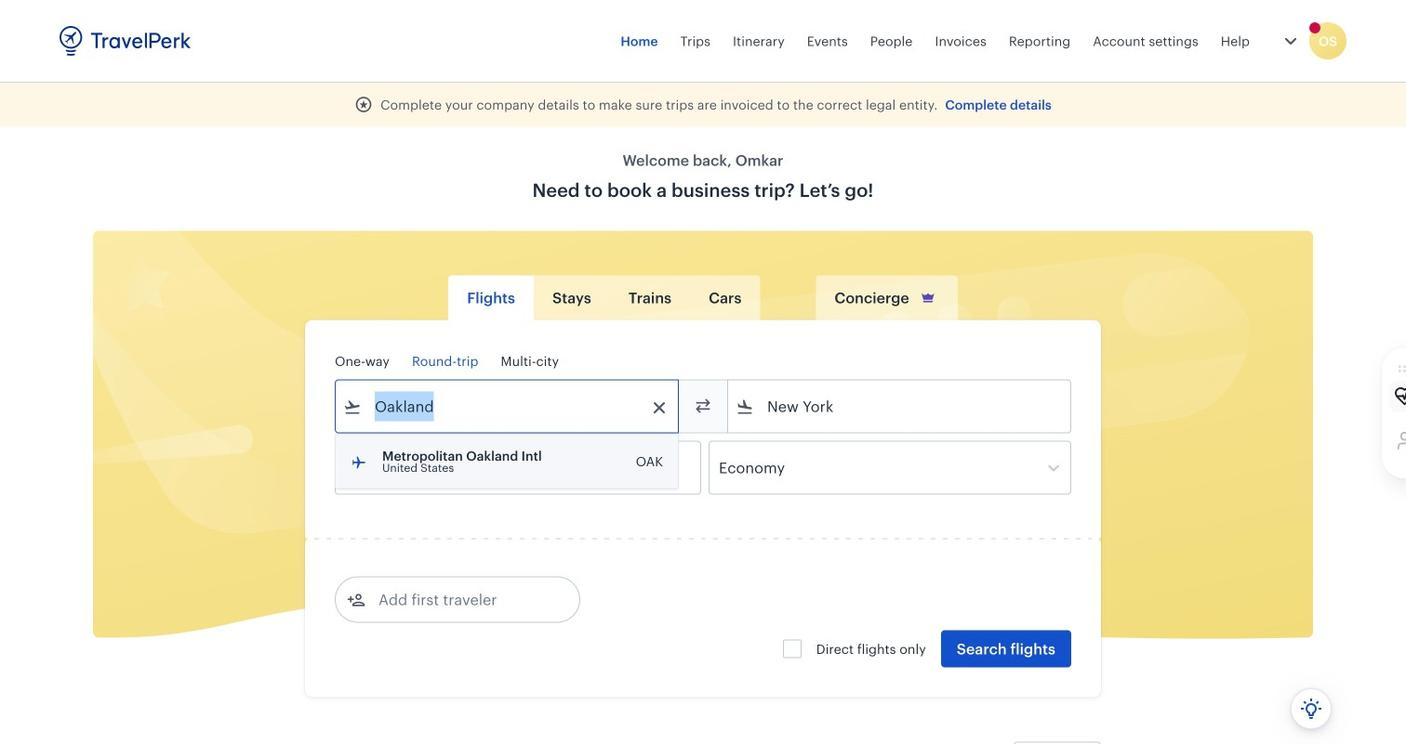 Task type: locate. For each thing, give the bounding box(es) containing it.
To search field
[[754, 392, 1046, 422]]

From search field
[[362, 392, 654, 422]]

Return text field
[[472, 442, 569, 494]]

Add first traveler search field
[[365, 585, 559, 615]]



Task type: describe. For each thing, give the bounding box(es) containing it.
Depart text field
[[362, 442, 458, 494]]



